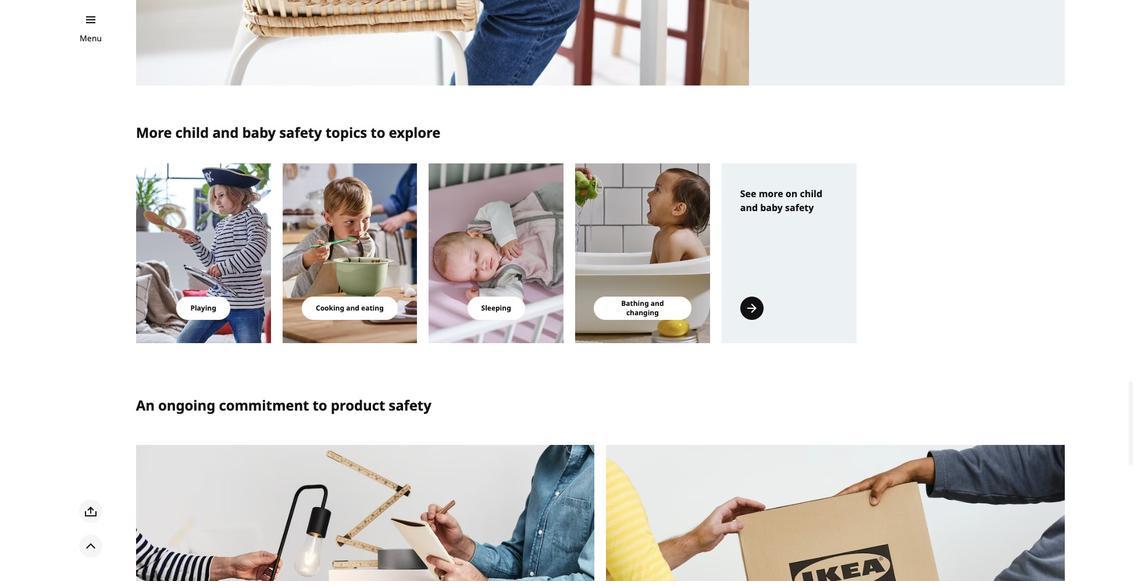 Task type: locate. For each thing, give the bounding box(es) containing it.
see more on child and baby safety
[[740, 188, 823, 214]]

1 vertical spatial to
[[313, 396, 327, 415]]

to right topics
[[371, 123, 385, 142]]

more child and baby safety topics to explore
[[136, 123, 441, 142]]

sleeping
[[481, 303, 511, 313]]

an
[[136, 396, 155, 415]]

see more on child and baby safety list item
[[722, 164, 857, 343]]

0 horizontal spatial safety
[[279, 123, 322, 142]]

child inside "see more on child and baby safety"
[[800, 188, 823, 200]]

child
[[175, 123, 209, 142], [800, 188, 823, 200]]

and inside bathing and changing
[[651, 299, 664, 309]]

0 horizontal spatial child
[[175, 123, 209, 142]]

and
[[212, 123, 239, 142], [740, 202, 758, 214], [651, 299, 664, 309], [346, 303, 359, 313]]

on
[[786, 188, 798, 200]]

1 horizontal spatial baby
[[760, 202, 783, 214]]

eating
[[361, 303, 384, 313]]

safety
[[279, 123, 322, 142], [785, 202, 814, 214], [389, 396, 431, 415]]

a person in blue jeans and gray sweater raises themself from a rattan chair with chair pad. image
[[136, 0, 749, 85]]

playing button
[[177, 297, 230, 320]]

an ongoing commitment to product safety
[[136, 396, 431, 415]]

child right on
[[800, 188, 823, 200]]

child right more
[[175, 123, 209, 142]]

more
[[759, 188, 783, 200]]

1 vertical spatial child
[[800, 188, 823, 200]]

1 horizontal spatial safety
[[389, 396, 431, 415]]

a person in a gray sweater hands a square cardboard box with a black ikea logo to a person in a yellow ikea co-worker top. image
[[606, 445, 1065, 581]]

to left product
[[313, 396, 327, 415]]

a baby in a pink sleep bag on a pink fitted sheet is asleep in a white gulliver crib. image
[[429, 164, 564, 343]]

1 vertical spatial baby
[[760, 202, 783, 214]]

and inside "see more on child and baby safety"
[[740, 202, 758, 214]]

1 vertical spatial safety
[[785, 202, 814, 214]]

see
[[740, 188, 757, 200]]

see more on child and baby safety link
[[722, 164, 857, 343]]

0 vertical spatial safety
[[279, 123, 322, 142]]

cooking and eating button
[[302, 297, 398, 320]]

safety right product
[[389, 396, 431, 415]]

1 horizontal spatial child
[[800, 188, 823, 200]]

0 vertical spatial baby
[[242, 123, 276, 142]]

2 horizontal spatial safety
[[785, 202, 814, 214]]

bathing
[[621, 299, 649, 309]]

safety down on
[[785, 202, 814, 214]]

menu button
[[80, 32, 102, 45]]

to
[[371, 123, 385, 142], [313, 396, 327, 415]]

1 horizontal spatial to
[[371, 123, 385, 142]]

cooking
[[316, 303, 344, 313]]

baby
[[242, 123, 276, 142], [760, 202, 783, 214]]

safety left topics
[[279, 123, 322, 142]]



Task type: vqa. For each thing, say whether or not it's contained in the screenshot.
and
yes



Task type: describe. For each thing, give the bounding box(es) containing it.
a person in a blue denim shirt writes in a notebook as another person holds out a black/bamboo table lamp. image
[[136, 445, 595, 581]]

a child in blue jeans, a striped top and a pirate hat plays with a wooden spoon and a saucepan lid in a mock sword fight. image
[[136, 164, 271, 343]]

2 vertical spatial safety
[[389, 396, 431, 415]]

bathing and changing button
[[594, 297, 692, 320]]

changing
[[626, 308, 659, 318]]

cooking and eating
[[316, 303, 384, 313]]

0 vertical spatial to
[[371, 123, 385, 142]]

a young child sat in a white lättsam baby bath is laughing as an adult's hand squeezes water from a green sponge. image
[[575, 164, 710, 343]]

playing list item
[[136, 164, 271, 343]]

topics
[[326, 123, 367, 142]]

ongoing
[[158, 396, 215, 415]]

more
[[136, 123, 172, 142]]

0 horizontal spatial to
[[313, 396, 327, 415]]

0 vertical spatial child
[[175, 123, 209, 142]]

explore
[[389, 123, 441, 142]]

cooking and eating list item
[[282, 164, 417, 343]]

product
[[331, 396, 385, 415]]

bathing and changing list item
[[575, 164, 710, 343]]

playing
[[190, 303, 216, 313]]

sleeping button
[[467, 297, 525, 320]]

with a green/white spatula, a child in an apron eats chocolate cake batter from a green mixing bowl. image
[[282, 164, 417, 343]]

sleeping list item
[[429, 164, 564, 343]]

baby inside "see more on child and baby safety"
[[760, 202, 783, 214]]

safety inside "see more on child and baby safety"
[[785, 202, 814, 214]]

commitment
[[219, 396, 309, 415]]

bathing and changing
[[621, 299, 664, 318]]

and inside button
[[346, 303, 359, 313]]

0 horizontal spatial baby
[[242, 123, 276, 142]]

menu
[[80, 33, 102, 44]]



